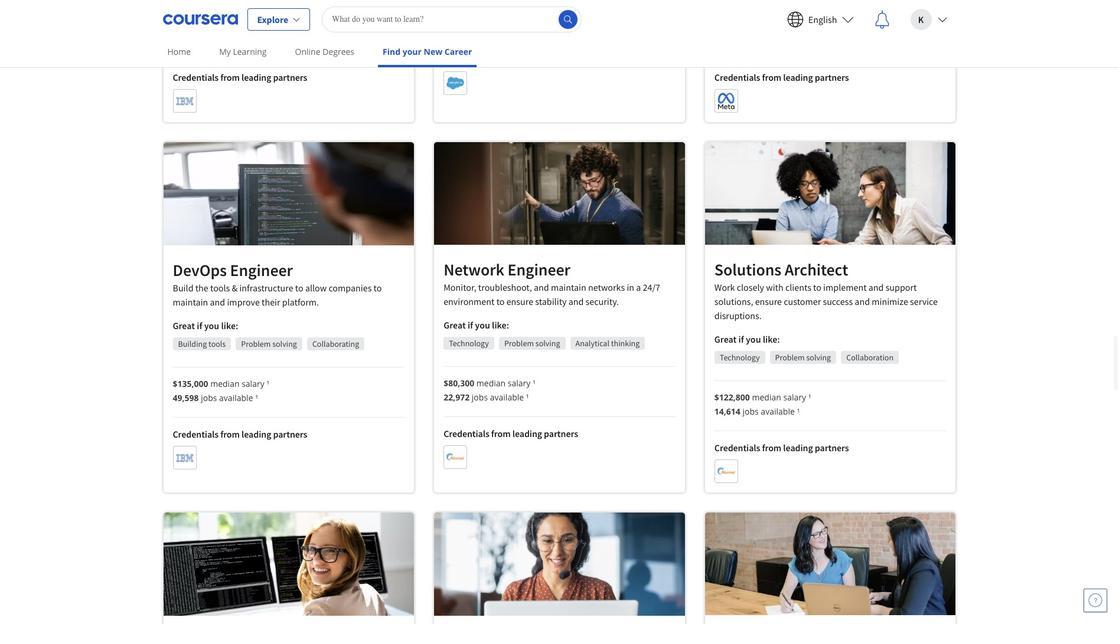 Task type: vqa. For each thing, say whether or not it's contained in the screenshot.


Task type: locate. For each thing, give the bounding box(es) containing it.
credentials from leading partners down $49,000 median salary ¹ at the left top of page
[[444, 54, 578, 66]]

great if you like: down "disruptions."
[[715, 334, 780, 346]]

great if you like: for devops
[[173, 320, 238, 332]]

2 horizontal spatial great
[[715, 334, 737, 346]]

great for network engineer
[[444, 320, 466, 332]]

salary
[[508, 4, 531, 15], [242, 21, 264, 33], [779, 21, 801, 33], [508, 378, 531, 389], [242, 379, 264, 390], [783, 392, 806, 404]]

solving for network engineer
[[536, 339, 560, 349]]

available
[[219, 36, 253, 47], [490, 392, 524, 404], [219, 393, 253, 404], [761, 407, 795, 418]]

median
[[476, 4, 506, 15], [210, 21, 239, 33], [747, 21, 777, 33], [476, 378, 506, 389], [210, 379, 239, 390], [752, 392, 781, 404]]

0 horizontal spatial technology
[[449, 339, 489, 349]]

the
[[195, 283, 208, 294]]

2 horizontal spatial problem solving
[[775, 353, 831, 363]]

devops engineer build the tools & infrastructure to allow companies to maintain and improve their platform.
[[173, 260, 382, 309]]

1 horizontal spatial you
[[475, 320, 490, 332]]

solving for solutions architect
[[806, 353, 831, 363]]

24/7
[[643, 282, 660, 294]]

2 horizontal spatial solving
[[806, 353, 831, 363]]

1 horizontal spatial technology
[[720, 353, 760, 363]]

build
[[173, 283, 193, 294]]

great for devops engineer
[[173, 320, 195, 332]]

find your new career link
[[378, 38, 477, 67]]

problem for solutions
[[775, 353, 805, 363]]

jobs right "22,972" at the bottom left of the page
[[472, 392, 488, 404]]

credentials
[[444, 54, 489, 66], [173, 72, 219, 83], [715, 72, 760, 83], [444, 428, 489, 440], [173, 429, 219, 441], [715, 443, 760, 454]]

49,598
[[173, 393, 199, 404]]

0 horizontal spatial you
[[204, 320, 219, 332]]

credentials from leading partners down $80,300 median salary ¹ 22,972 jobs available ¹
[[444, 428, 578, 440]]

median for $49,000 median salary ¹
[[476, 4, 506, 15]]

problem solving down their
[[241, 339, 297, 350]]

minimize
[[872, 296, 908, 308]]

explore button
[[247, 8, 310, 30]]

$49,000
[[444, 4, 474, 15]]

salary inside $122,800 median salary ¹ 14,614 jobs available ¹
[[783, 392, 806, 404]]

credentials from leading partners down $122,800 median salary ¹ 14,614 jobs available ¹
[[715, 443, 849, 454]]

from down $80,300 median salary ¹ 22,972 jobs available ¹
[[491, 428, 511, 440]]

to up 'platform.'
[[295, 283, 303, 294]]

platform.
[[282, 297, 319, 309]]

ensure down troubleshoot,
[[507, 296, 533, 308]]

0 horizontal spatial ensure
[[507, 296, 533, 308]]

credentials from leading partners
[[444, 54, 578, 66], [173, 72, 307, 83], [715, 72, 849, 83], [444, 428, 578, 440], [173, 429, 307, 441], [715, 443, 849, 454]]

like: down troubleshoot,
[[492, 320, 509, 332]]

0 horizontal spatial like:
[[221, 320, 238, 332]]

leading
[[512, 54, 542, 66], [242, 72, 271, 83], [783, 72, 813, 83], [512, 428, 542, 440], [242, 429, 271, 441], [783, 443, 813, 454]]

ensure
[[507, 296, 533, 308], [755, 296, 782, 308]]

1 horizontal spatial like:
[[492, 320, 509, 332]]

problem solving down stability
[[504, 339, 560, 349]]

from
[[491, 54, 511, 66], [220, 72, 240, 83], [762, 72, 782, 83], [491, 428, 511, 440], [220, 429, 240, 441], [762, 443, 782, 454]]

median for $135,000 median salary ¹ 49,598 jobs available ¹
[[210, 379, 239, 390]]

technology
[[449, 339, 489, 349], [720, 353, 760, 363]]

jobs inside $80,300 median salary ¹ 22,972 jobs available ¹
[[472, 392, 488, 404]]

and up minimize
[[869, 282, 884, 294]]

1 ensure from the left
[[507, 296, 533, 308]]

solving for devops engineer
[[272, 339, 297, 350]]

median inside $122,800 median salary ¹ 14,614 jobs available ¹
[[752, 392, 781, 404]]

environment
[[444, 296, 495, 308]]

0 horizontal spatial maintain
[[173, 297, 208, 309]]

median right $135,000
[[210, 379, 239, 390]]

like: down improve
[[221, 320, 238, 332]]

jobs right 49,598
[[201, 393, 217, 404]]

and up stability
[[534, 282, 549, 294]]

from down the $135,000 median salary ¹ 49,598 jobs available ¹
[[220, 429, 240, 441]]

partners
[[544, 54, 578, 66], [273, 72, 307, 83], [815, 72, 849, 83], [544, 428, 578, 440], [273, 429, 307, 441], [815, 443, 849, 454]]

2 horizontal spatial problem
[[775, 353, 805, 363]]

available inside the $135,000 median salary ¹ 49,598 jobs available ¹
[[219, 393, 253, 404]]

allow
[[305, 283, 327, 294]]

solutions architect work closely with clients to implement and support solutions, ensure customer success and minimize service disruptions.
[[715, 260, 938, 322]]

great up the building
[[173, 320, 195, 332]]

to down architect
[[813, 282, 821, 294]]

2 horizontal spatial if
[[739, 334, 744, 346]]

problem solving for solutions
[[775, 353, 831, 363]]

tools right the building
[[209, 339, 226, 350]]

home
[[167, 46, 191, 57]]

available inside $122,800 median salary ¹ 14,614 jobs available ¹
[[761, 407, 795, 418]]

engineer inside devops engineer build the tools & infrastructure to allow companies to maintain and improve their platform.
[[230, 260, 293, 281]]

salary inside $114,600 median salary ¹ jobs available ¹
[[242, 21, 264, 33]]

available inside $80,300 median salary ¹ 22,972 jobs available ¹
[[490, 392, 524, 404]]

problem up $80,300 median salary ¹ 22,972 jobs available ¹
[[504, 339, 534, 349]]

median right the $80,300
[[476, 378, 506, 389]]

technology for solutions
[[720, 353, 760, 363]]

engineer for devops engineer
[[230, 260, 293, 281]]

like:
[[492, 320, 509, 332], [221, 320, 238, 332], [763, 334, 780, 346]]

0 vertical spatial maintain
[[551, 282, 586, 294]]

stability
[[535, 296, 567, 308]]

tools inside devops engineer build the tools & infrastructure to allow companies to maintain and improve their platform.
[[210, 283, 230, 294]]

jobs for network engineer
[[472, 392, 488, 404]]

0 vertical spatial tools
[[210, 283, 230, 294]]

1 horizontal spatial great
[[444, 320, 466, 332]]

median up my
[[210, 21, 239, 33]]

great
[[444, 320, 466, 332], [173, 320, 195, 332], [715, 334, 737, 346]]

and right stability
[[569, 296, 584, 308]]

help center image
[[1088, 594, 1103, 608]]

jobs right 14,614
[[743, 407, 759, 418]]

jobs
[[201, 36, 217, 47], [472, 392, 488, 404], [201, 393, 217, 404], [743, 407, 759, 418]]

k button
[[901, 0, 956, 38]]

tools
[[210, 283, 230, 294], [209, 339, 226, 350]]

you down 'environment'
[[475, 320, 490, 332]]

devops engineer image
[[163, 143, 414, 246]]

0 horizontal spatial problem solving
[[241, 339, 297, 350]]

customer
[[784, 296, 821, 308]]

median right $49,000
[[476, 4, 506, 15]]

if down "disruptions."
[[739, 334, 744, 346]]

None search field
[[322, 6, 582, 32]]

$135,000
[[173, 379, 208, 390]]

2 ensure from the left
[[755, 296, 782, 308]]

median inside $114,600 median salary ¹ jobs available ¹
[[210, 21, 239, 33]]

and inside devops engineer build the tools & infrastructure to allow companies to maintain and improve their platform.
[[210, 297, 225, 309]]

great if you like: up building tools
[[173, 320, 238, 332]]

problem solving
[[504, 339, 560, 349], [241, 339, 297, 350], [775, 353, 831, 363]]

to
[[813, 282, 821, 294], [295, 283, 303, 294], [374, 283, 382, 294], [496, 296, 505, 308]]

14,614
[[715, 407, 741, 418]]

2 horizontal spatial you
[[746, 334, 761, 346]]

1 horizontal spatial solving
[[536, 339, 560, 349]]

technology for network
[[449, 339, 489, 349]]

technology up $122,800
[[720, 353, 760, 363]]

available for network engineer
[[490, 392, 524, 404]]

if
[[468, 320, 473, 332], [197, 320, 202, 332], [739, 334, 744, 346]]

problem
[[504, 339, 534, 349], [241, 339, 271, 350], [775, 353, 805, 363]]

you down "disruptions."
[[746, 334, 761, 346]]

credentials from leading partners down "my learning" link
[[173, 72, 307, 83]]

building tools
[[178, 339, 226, 350]]

great down 'environment'
[[444, 320, 466, 332]]

1 horizontal spatial great if you like:
[[444, 320, 509, 332]]

to inside 'solutions architect work closely with clients to implement and support solutions, ensure customer success and minimize service disruptions.'
[[813, 282, 821, 294]]

median left english button
[[747, 21, 777, 33]]

median right $122,800
[[752, 392, 781, 404]]

median salary ¹
[[745, 21, 806, 33]]

great if you like: down 'environment'
[[444, 320, 509, 332]]

in
[[627, 282, 634, 294]]

0 horizontal spatial problem
[[241, 339, 271, 350]]

maintain down build
[[173, 297, 208, 309]]

work
[[715, 282, 735, 294]]

ensure down with
[[755, 296, 782, 308]]

analytical thinking
[[576, 339, 640, 349]]

problem down improve
[[241, 339, 271, 350]]

great if you like:
[[444, 320, 509, 332], [173, 320, 238, 332], [715, 334, 780, 346]]

and left improve
[[210, 297, 225, 309]]

tools left &
[[210, 283, 230, 294]]

companies
[[329, 283, 372, 294]]

great down "disruptions."
[[715, 334, 737, 346]]

k
[[918, 13, 924, 25]]

great if you like: for solutions
[[715, 334, 780, 346]]

engineer
[[508, 260, 570, 281], [230, 260, 293, 281]]

salary inside the $135,000 median salary ¹ 49,598 jobs available ¹
[[242, 379, 264, 390]]

1 vertical spatial technology
[[720, 353, 760, 363]]

and
[[534, 282, 549, 294], [869, 282, 884, 294], [569, 296, 584, 308], [855, 296, 870, 308], [210, 297, 225, 309]]

technology up the $80,300
[[449, 339, 489, 349]]

salary for $49,000 median salary ¹
[[508, 4, 531, 15]]

median inside $80,300 median salary ¹ 22,972 jobs available ¹
[[476, 378, 506, 389]]

you for solutions
[[746, 334, 761, 346]]

like: down with
[[763, 334, 780, 346]]

1 horizontal spatial engineer
[[508, 260, 570, 281]]

1 vertical spatial maintain
[[173, 297, 208, 309]]

service
[[910, 296, 938, 308]]

problem up $122,800 median salary ¹ 14,614 jobs available ¹
[[775, 353, 805, 363]]

from right career
[[491, 54, 511, 66]]

devops
[[173, 260, 227, 281]]

0 horizontal spatial great if you like:
[[173, 320, 238, 332]]

jobs left my
[[201, 36, 217, 47]]

solving down stability
[[536, 339, 560, 349]]

home link
[[163, 38, 196, 65]]

to down troubleshoot,
[[496, 296, 505, 308]]

collaboration
[[846, 353, 894, 363]]

solving
[[536, 339, 560, 349], [272, 339, 297, 350], [806, 353, 831, 363]]

0 horizontal spatial great
[[173, 320, 195, 332]]

problem solving for network
[[504, 339, 560, 349]]

from down the median salary ¹
[[762, 72, 782, 83]]

1 horizontal spatial if
[[468, 320, 473, 332]]

2 horizontal spatial great if you like:
[[715, 334, 780, 346]]

1 horizontal spatial ensure
[[755, 296, 782, 308]]

median inside the $135,000 median salary ¹ 49,598 jobs available ¹
[[210, 379, 239, 390]]

networks
[[588, 282, 625, 294]]

available inside $114,600 median salary ¹ jobs available ¹
[[219, 36, 253, 47]]

jobs inside the $135,000 median salary ¹ 49,598 jobs available ¹
[[201, 393, 217, 404]]

2 horizontal spatial like:
[[763, 334, 780, 346]]

maintain
[[551, 282, 586, 294], [173, 297, 208, 309]]

salary inside $80,300 median salary ¹ 22,972 jobs available ¹
[[508, 378, 531, 389]]

solving left collaboration
[[806, 353, 831, 363]]

1 horizontal spatial problem
[[504, 339, 534, 349]]

jobs for devops engineer
[[201, 393, 217, 404]]

online
[[295, 46, 320, 57]]

0 vertical spatial technology
[[449, 339, 489, 349]]

you up building tools
[[204, 320, 219, 332]]

solving down their
[[272, 339, 297, 350]]

0 horizontal spatial engineer
[[230, 260, 293, 281]]

great if you like: for network
[[444, 320, 509, 332]]

maintain up stability
[[551, 282, 586, 294]]

jobs inside $122,800 median salary ¹ 14,614 jobs available ¹
[[743, 407, 759, 418]]

and down implement
[[855, 296, 870, 308]]

0 horizontal spatial solving
[[272, 339, 297, 350]]

1 horizontal spatial problem solving
[[504, 339, 560, 349]]

engineer for network engineer
[[508, 260, 570, 281]]

1 horizontal spatial maintain
[[551, 282, 586, 294]]

problem solving down the customer
[[775, 353, 831, 363]]

$114,600
[[173, 21, 208, 33]]

you
[[475, 320, 490, 332], [204, 320, 219, 332], [746, 334, 761, 346]]

engineer up infrastructure
[[230, 260, 293, 281]]

if up building tools
[[197, 320, 202, 332]]

jobs for solutions architect
[[743, 407, 759, 418]]

engineer inside 'network engineer monitor, troubleshoot, and maintain networks in a 24/7 environment to ensure stability and security.'
[[508, 260, 570, 281]]

0 horizontal spatial if
[[197, 320, 202, 332]]

to inside 'network engineer monitor, troubleshoot, and maintain networks in a 24/7 environment to ensure stability and security.'
[[496, 296, 505, 308]]

your
[[403, 46, 422, 57]]

infrastructure
[[239, 283, 293, 294]]

¹
[[533, 4, 536, 15], [267, 21, 269, 33], [804, 21, 806, 33], [255, 36, 258, 47], [533, 378, 536, 389], [267, 379, 269, 390], [526, 392, 529, 404], [808, 392, 811, 404], [255, 393, 258, 404], [797, 407, 800, 418]]

if down 'environment'
[[468, 320, 473, 332]]

engineer up stability
[[508, 260, 570, 281]]

like: for solutions
[[763, 334, 780, 346]]



Task type: describe. For each thing, give the bounding box(es) containing it.
like: for network
[[492, 320, 509, 332]]

thinking
[[611, 339, 640, 349]]

$122,800
[[715, 392, 750, 404]]

&
[[232, 283, 238, 294]]

solutions
[[715, 260, 782, 281]]

to right companies
[[374, 283, 382, 294]]

salary for $122,800 median salary ¹ 14,614 jobs available ¹
[[783, 392, 806, 404]]

problem for network
[[504, 339, 534, 349]]

you for network
[[475, 320, 490, 332]]

monitor,
[[444, 282, 476, 294]]

great for solutions architect
[[715, 334, 737, 346]]

problem solving for devops
[[241, 339, 297, 350]]

if for solutions architect
[[739, 334, 744, 346]]

closely
[[737, 282, 764, 294]]

$135,000 median salary ¹ 49,598 jobs available ¹
[[173, 379, 269, 404]]

collaborating
[[312, 339, 359, 350]]

support
[[886, 282, 917, 294]]

explore
[[257, 13, 288, 25]]

coursera image
[[163, 10, 238, 29]]

improve
[[227, 297, 260, 309]]

with
[[766, 282, 784, 294]]

clients
[[785, 282, 811, 294]]

salary for $80,300 median salary ¹ 22,972 jobs available ¹
[[508, 378, 531, 389]]

from down $122,800 median salary ¹ 14,614 jobs available ¹
[[762, 443, 782, 454]]

median for $122,800 median salary ¹ 14,614 jobs available ¹
[[752, 392, 781, 404]]

maintain inside 'network engineer monitor, troubleshoot, and maintain networks in a 24/7 environment to ensure stability and security.'
[[551, 282, 586, 294]]

new
[[424, 46, 442, 57]]

security.
[[586, 296, 619, 308]]

available for solutions architect
[[761, 407, 795, 418]]

maintain inside devops engineer build the tools & infrastructure to allow companies to maintain and improve their platform.
[[173, 297, 208, 309]]

salary for $114,600 median salary ¹ jobs available ¹
[[242, 21, 264, 33]]

problem for devops
[[241, 339, 271, 350]]

data warehouse developer image
[[163, 513, 414, 617]]

if for network engineer
[[468, 320, 473, 332]]

my
[[219, 46, 231, 57]]

their
[[262, 297, 280, 309]]

median for $80,300 median salary ¹ 22,972 jobs available ¹
[[476, 378, 506, 389]]

analytical
[[576, 339, 610, 349]]

$80,300 median salary ¹ 22,972 jobs available ¹
[[444, 378, 536, 404]]

jobs inside $114,600 median salary ¹ jobs available ¹
[[201, 36, 217, 47]]

my learning link
[[214, 38, 271, 65]]

salary for $135,000 median salary ¹ 49,598 jobs available ¹
[[242, 379, 264, 390]]

credentials from leading partners down the $135,000 median salary ¹ 49,598 jobs available ¹
[[173, 429, 307, 441]]

like: for devops
[[221, 320, 238, 332]]

find
[[383, 46, 400, 57]]

english button
[[778, 0, 863, 38]]

$114,600 median salary ¹ jobs available ¹
[[173, 21, 269, 47]]

ensure inside 'solutions architect work closely with clients to implement and support solutions, ensure customer success and minimize service disruptions.'
[[755, 296, 782, 308]]

troubleshoot,
[[478, 282, 532, 294]]

online degrees link
[[290, 38, 359, 65]]

What do you want to learn? text field
[[322, 6, 582, 32]]

from down my
[[220, 72, 240, 83]]

disruptions.
[[715, 310, 762, 322]]

available for devops engineer
[[219, 393, 253, 404]]

success
[[823, 296, 853, 308]]

online degrees
[[295, 46, 354, 57]]

ensure inside 'network engineer monitor, troubleshoot, and maintain networks in a 24/7 environment to ensure stability and security.'
[[507, 296, 533, 308]]

learning
[[233, 46, 267, 57]]

solutions,
[[715, 296, 753, 308]]

architect
[[785, 260, 848, 281]]

degrees
[[323, 46, 354, 57]]

my learning
[[219, 46, 267, 57]]

a
[[636, 282, 641, 294]]

implement
[[823, 282, 867, 294]]

network
[[444, 260, 504, 281]]

career
[[445, 46, 472, 57]]

$122,800 median salary ¹ 14,614 jobs available ¹
[[715, 392, 811, 418]]

if for devops engineer
[[197, 320, 202, 332]]

network engineer monitor, troubleshoot, and maintain networks in a 24/7 environment to ensure stability and security.
[[444, 260, 660, 308]]

22,972
[[444, 392, 470, 404]]

building
[[178, 339, 207, 350]]

credentials from leading partners down the median salary ¹
[[715, 72, 849, 83]]

1 vertical spatial tools
[[209, 339, 226, 350]]

english
[[808, 13, 837, 25]]

you for devops
[[204, 320, 219, 332]]

median for $114,600 median salary ¹ jobs available ¹
[[210, 21, 239, 33]]

$49,000 median salary ¹
[[444, 4, 536, 15]]

$80,300
[[444, 378, 474, 389]]

find your new career
[[383, 46, 472, 57]]



